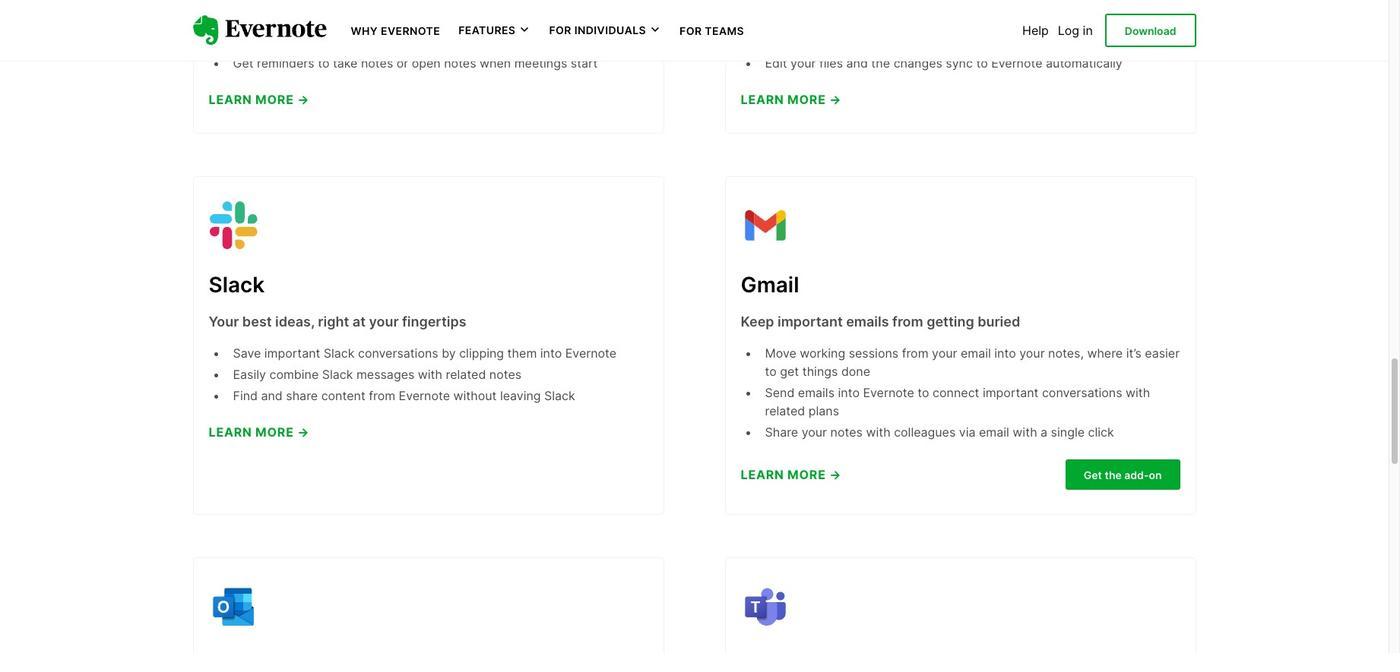 Task type: locate. For each thing, give the bounding box(es) containing it.
files
[[874, 13, 897, 28], [810, 34, 834, 50], [819, 56, 843, 71]]

learn more → down reminders
[[209, 92, 310, 107]]

more for learn more → link below find
[[255, 425, 294, 440]]

to left take
[[318, 56, 329, 71]]

gmail logo image
[[741, 202, 789, 250]]

notes inside save important slack conversations by clipping them into evernote easily combine slack messages with related notes find and share content from evernote without leaving slack
[[489, 367, 522, 382]]

related up without
[[446, 367, 486, 382]]

learn more → link down reminders
[[209, 91, 310, 109]]

your best ideas, right at your fingertips
[[209, 314, 466, 330]]

drop google drive files into evernote to add context to project plans access files right from evernote to avoid constant app switching edit your files and the changes sync to evernote automatically
[[765, 13, 1157, 71]]

learn more → link down edit
[[741, 91, 842, 109]]

get left add-
[[1084, 469, 1102, 482]]

and down drive
[[846, 56, 868, 71]]

→
[[297, 92, 310, 107], [829, 92, 842, 107], [297, 425, 310, 440], [829, 467, 842, 483]]

slack logo image
[[209, 202, 257, 250]]

0 horizontal spatial the
[[871, 56, 890, 71]]

and up take
[[344, 34, 365, 50]]

send
[[765, 385, 795, 400]]

for up meetings
[[549, 24, 571, 37]]

0 vertical spatial plans
[[1126, 13, 1157, 28]]

conversations up single
[[1042, 385, 1122, 400]]

notes down done
[[830, 425, 863, 440]]

download
[[1125, 24, 1176, 37]]

plans down things
[[809, 403, 839, 419]]

on
[[1149, 469, 1162, 482]]

features
[[458, 24, 516, 37]]

0 horizontal spatial and
[[261, 388, 283, 403]]

1 horizontal spatial emails
[[846, 314, 889, 330]]

learn for learn more → link below find
[[209, 425, 252, 440]]

0 horizontal spatial click
[[525, 13, 551, 28]]

for teams
[[680, 24, 744, 37]]

from
[[867, 34, 894, 50], [892, 314, 923, 330], [902, 346, 929, 361], [369, 388, 395, 403]]

emails down things
[[798, 385, 835, 400]]

0 vertical spatial the
[[871, 56, 890, 71]]

move working sessions from your email into your notes, where it's easier to get things done send emails into evernote to connect important conversations with related plans share your notes with colleagues via email with a single click
[[765, 346, 1180, 440]]

start
[[571, 56, 598, 71]]

related
[[446, 367, 486, 382], [765, 403, 805, 419]]

1 vertical spatial click
[[1088, 425, 1114, 440]]

for inside button
[[549, 24, 571, 37]]

leaving
[[500, 388, 541, 403]]

from inside move working sessions from your email into your notes, where it's easier to get things done send emails into evernote to connect important conversations with related plans share your notes with colleagues via email with a single click
[[902, 346, 929, 361]]

with
[[367, 13, 392, 28], [418, 367, 442, 382], [1126, 385, 1150, 400], [866, 425, 891, 440], [1013, 425, 1037, 440]]

create notes complete with meeting details in one click link important info and talking points to upcoming events get reminders to take notes or open notes when meetings start
[[233, 13, 598, 71]]

combine
[[269, 367, 319, 382]]

important
[[260, 34, 316, 50], [778, 314, 843, 330], [264, 346, 320, 361], [983, 385, 1039, 400]]

notes down the "talking" on the top left
[[361, 56, 393, 71]]

0 horizontal spatial get
[[233, 56, 254, 71]]

to
[[980, 13, 992, 28], [1068, 13, 1079, 28], [449, 34, 461, 50], [952, 34, 963, 50], [318, 56, 329, 71], [976, 56, 988, 71], [765, 364, 777, 379], [918, 385, 929, 400]]

details
[[445, 13, 483, 28]]

→ for learn more → link underneath edit
[[829, 92, 842, 107]]

learn down share
[[741, 467, 784, 483]]

email down 'buried'
[[961, 346, 991, 361]]

important right connect
[[983, 385, 1039, 400]]

notes inside move working sessions from your email into your notes, where it's easier to get things done send emails into evernote to connect important conversations with related plans share your notes with colleagues via email with a single click
[[830, 425, 863, 440]]

for for for teams
[[680, 24, 702, 37]]

with left colleagues
[[866, 425, 891, 440]]

1 vertical spatial and
[[846, 56, 868, 71]]

important up combine
[[264, 346, 320, 361]]

right
[[837, 34, 864, 50], [318, 314, 349, 330]]

from inside save important slack conversations by clipping them into evernote easily combine slack messages with related notes find and share content from evernote without leaving slack
[[369, 388, 395, 403]]

notes
[[275, 13, 307, 28], [361, 56, 393, 71], [444, 56, 476, 71], [489, 367, 522, 382], [830, 425, 863, 440]]

with up the "talking" on the top left
[[367, 13, 392, 28]]

reminders
[[257, 56, 314, 71]]

why evernote link
[[351, 23, 440, 38]]

with down by
[[418, 367, 442, 382]]

from left getting
[[892, 314, 923, 330]]

slack
[[209, 272, 265, 298], [324, 346, 355, 361], [322, 367, 353, 382], [544, 388, 575, 403]]

more
[[255, 92, 294, 107], [788, 92, 826, 107], [255, 425, 294, 440], [788, 467, 826, 483]]

plans right project at the top right
[[1126, 13, 1157, 28]]

emails
[[846, 314, 889, 330], [798, 385, 835, 400]]

emails inside move working sessions from your email into your notes, where it's easier to get things done send emails into evernote to connect important conversations with related plans share your notes with colleagues via email with a single click
[[798, 385, 835, 400]]

in left one
[[487, 13, 497, 28]]

1 horizontal spatial for
[[680, 24, 702, 37]]

meetings
[[514, 56, 567, 71]]

to up 'app' on the right top
[[1068, 13, 1079, 28]]

evernote
[[926, 13, 977, 28], [381, 24, 440, 37], [897, 34, 948, 50], [991, 56, 1043, 71], [565, 346, 617, 361], [863, 385, 914, 400], [399, 388, 450, 403]]

plans
[[1126, 13, 1157, 28], [809, 403, 839, 419]]

1 vertical spatial related
[[765, 403, 805, 419]]

why evernote
[[351, 24, 440, 37]]

to left get at the right of page
[[765, 364, 777, 379]]

1 horizontal spatial plans
[[1126, 13, 1157, 28]]

your left notes,
[[1019, 346, 1045, 361]]

and right find
[[261, 388, 283, 403]]

related down send
[[765, 403, 805, 419]]

from right sessions
[[902, 346, 929, 361]]

and inside drop google drive files into evernote to add context to project plans access files right from evernote to avoid constant app switching edit your files and the changes sync to evernote automatically
[[846, 56, 868, 71]]

with down it's
[[1126, 385, 1150, 400]]

share
[[286, 388, 318, 403]]

0 vertical spatial conversations
[[358, 346, 438, 361]]

important up reminders
[[260, 34, 316, 50]]

learn for learn more → link below reminders
[[209, 92, 252, 107]]

to down details
[[449, 34, 461, 50]]

1 horizontal spatial right
[[837, 34, 864, 50]]

learn more → link down find
[[209, 423, 310, 441]]

learn more → down edit
[[741, 92, 842, 107]]

learn down 'link'
[[209, 92, 252, 107]]

get down 'link'
[[233, 56, 254, 71]]

0 vertical spatial get
[[233, 56, 254, 71]]

your
[[209, 314, 239, 330]]

from down messages
[[369, 388, 395, 403]]

learn more → down find
[[209, 425, 310, 440]]

2 vertical spatial files
[[819, 56, 843, 71]]

1 horizontal spatial get
[[1084, 469, 1102, 482]]

into
[[901, 13, 922, 28], [540, 346, 562, 361], [994, 346, 1016, 361], [838, 385, 860, 400]]

fingertips
[[402, 314, 466, 330]]

more for learn more → link under share
[[788, 467, 826, 483]]

notes up leaving in the left of the page
[[489, 367, 522, 382]]

upcoming
[[464, 34, 521, 50]]

talking
[[369, 34, 407, 50]]

1 vertical spatial conversations
[[1042, 385, 1122, 400]]

0 vertical spatial right
[[837, 34, 864, 50]]

complete
[[311, 13, 364, 28]]

a
[[1041, 425, 1048, 440]]

right left at
[[318, 314, 349, 330]]

0 vertical spatial related
[[446, 367, 486, 382]]

events
[[524, 34, 562, 50]]

outlook logo image
[[209, 583, 257, 632]]

emails up sessions
[[846, 314, 889, 330]]

conversations inside move working sessions from your email into your notes, where it's easier to get things done send emails into evernote to connect important conversations with related plans share your notes with colleagues via email with a single click
[[1042, 385, 1122, 400]]

more for learn more → link below reminders
[[255, 92, 294, 107]]

for for for individuals
[[549, 24, 571, 37]]

1 vertical spatial plans
[[809, 403, 839, 419]]

learn down edit
[[741, 92, 784, 107]]

0 vertical spatial click
[[525, 13, 551, 28]]

download link
[[1105, 14, 1196, 47]]

save important slack conversations by clipping them into evernote easily combine slack messages with related notes find and share content from evernote without leaving slack
[[233, 346, 617, 403]]

2 horizontal spatial and
[[846, 56, 868, 71]]

buried
[[978, 314, 1020, 330]]

in
[[487, 13, 497, 28], [1083, 23, 1093, 38]]

important inside move working sessions from your email into your notes, where it's easier to get things done send emails into evernote to connect important conversations with related plans share your notes with colleagues via email with a single click
[[983, 385, 1039, 400]]

1 horizontal spatial conversations
[[1042, 385, 1122, 400]]

1 vertical spatial right
[[318, 314, 349, 330]]

1 horizontal spatial related
[[765, 403, 805, 419]]

2 vertical spatial and
[[261, 388, 283, 403]]

0 horizontal spatial conversations
[[358, 346, 438, 361]]

click right single
[[1088, 425, 1114, 440]]

learn more → link
[[209, 91, 310, 109], [741, 91, 842, 109], [209, 423, 310, 441], [741, 466, 842, 484]]

email right via on the bottom right of page
[[979, 425, 1009, 440]]

0 horizontal spatial plans
[[809, 403, 839, 419]]

into down 'buried'
[[994, 346, 1016, 361]]

click inside move working sessions from your email into your notes, where it's easier to get things done send emails into evernote to connect important conversations with related plans share your notes with colleagues via email with a single click
[[1088, 425, 1114, 440]]

0 horizontal spatial related
[[446, 367, 486, 382]]

to down the avoid
[[976, 56, 988, 71]]

microsoft teams logo image
[[741, 583, 789, 632]]

slack up content
[[322, 367, 353, 382]]

into up changes
[[901, 13, 922, 28]]

0 vertical spatial emails
[[846, 314, 889, 330]]

sync
[[946, 56, 973, 71]]

→ for learn more → link below find
[[297, 425, 310, 440]]

0 horizontal spatial for
[[549, 24, 571, 37]]

right down drive
[[837, 34, 864, 50]]

0 vertical spatial and
[[344, 34, 365, 50]]

slack down 'your best ideas, right at your fingertips'
[[324, 346, 355, 361]]

get
[[780, 364, 799, 379]]

for left "teams"
[[680, 24, 702, 37]]

learn down find
[[209, 425, 252, 440]]

into right them
[[540, 346, 562, 361]]

and inside create notes complete with meeting details in one click link important info and talking points to upcoming events get reminders to take notes or open notes when meetings start
[[344, 34, 365, 50]]

your right edit
[[791, 56, 816, 71]]

get inside create notes complete with meeting details in one click link important info and talking points to upcoming events get reminders to take notes or open notes when meetings start
[[233, 56, 254, 71]]

share
[[765, 425, 798, 440]]

1 horizontal spatial the
[[1105, 469, 1122, 482]]

content
[[321, 388, 365, 403]]

1 horizontal spatial click
[[1088, 425, 1114, 440]]

with inside save important slack conversations by clipping them into evernote easily combine slack messages with related notes find and share content from evernote without leaving slack
[[418, 367, 442, 382]]

info
[[319, 34, 341, 50]]

learn for learn more → link under share
[[741, 467, 784, 483]]

from down drive
[[867, 34, 894, 50]]

into inside save important slack conversations by clipping them into evernote easily combine slack messages with related notes find and share content from evernote without leaving slack
[[540, 346, 562, 361]]

find
[[233, 388, 258, 403]]

get the add-on link
[[1065, 460, 1180, 490]]

0 horizontal spatial emails
[[798, 385, 835, 400]]

email
[[961, 346, 991, 361], [979, 425, 1009, 440]]

1 vertical spatial emails
[[798, 385, 835, 400]]

learn more →
[[209, 92, 310, 107], [741, 92, 842, 107], [209, 425, 310, 440], [741, 467, 842, 483]]

conversations up messages
[[358, 346, 438, 361]]

automatically
[[1046, 56, 1122, 71]]

0 horizontal spatial in
[[487, 13, 497, 28]]

by
[[442, 346, 456, 361]]

plans inside move working sessions from your email into your notes, where it's easier to get things done send emails into evernote to connect important conversations with related plans share your notes with colleagues via email with a single click
[[809, 403, 839, 419]]

click up events on the top left
[[525, 13, 551, 28]]

the left changes
[[871, 56, 890, 71]]

in right "log"
[[1083, 23, 1093, 38]]

the left add-
[[1105, 469, 1122, 482]]

1 horizontal spatial and
[[344, 34, 365, 50]]

conversations inside save important slack conversations by clipping them into evernote easily combine slack messages with related notes find and share content from evernote without leaving slack
[[358, 346, 438, 361]]



Task type: vqa. For each thing, say whether or not it's contained in the screenshot.
gets
no



Task type: describe. For each thing, give the bounding box(es) containing it.
into inside drop google drive files into evernote to add context to project plans access files right from evernote to avoid constant app switching edit your files and the changes sync to evernote automatically
[[901, 13, 922, 28]]

single
[[1051, 425, 1085, 440]]

sessions
[[849, 346, 899, 361]]

move
[[765, 346, 797, 361]]

help
[[1022, 23, 1049, 38]]

best
[[242, 314, 272, 330]]

save
[[233, 346, 261, 361]]

plans inside drop google drive files into evernote to add context to project plans access files right from evernote to avoid constant app switching edit your files and the changes sync to evernote automatically
[[1126, 13, 1157, 28]]

in inside create notes complete with meeting details in one click link important info and talking points to upcoming events get reminders to take notes or open notes when meetings start
[[487, 13, 497, 28]]

via
[[959, 425, 976, 440]]

ideas,
[[275, 314, 315, 330]]

learn more → down share
[[741, 467, 842, 483]]

with left a
[[1013, 425, 1037, 440]]

one
[[500, 13, 522, 28]]

add
[[995, 13, 1017, 28]]

app
[[1055, 34, 1076, 50]]

easily
[[233, 367, 266, 382]]

1 vertical spatial email
[[979, 425, 1009, 440]]

→ for learn more → link below reminders
[[297, 92, 310, 107]]

to left add
[[980, 13, 992, 28]]

notes right create
[[275, 13, 307, 28]]

0 vertical spatial files
[[874, 13, 897, 28]]

drive
[[841, 13, 870, 28]]

click inside create notes complete with meeting details in one click link important info and talking points to upcoming events get reminders to take notes or open notes when meetings start
[[525, 13, 551, 28]]

important inside save important slack conversations by clipping them into evernote easily combine slack messages with related notes find and share content from evernote without leaving slack
[[264, 346, 320, 361]]

0 horizontal spatial right
[[318, 314, 349, 330]]

0 vertical spatial email
[[961, 346, 991, 361]]

slack right leaving in the left of the page
[[544, 388, 575, 403]]

drop
[[765, 13, 793, 28]]

for individuals
[[549, 24, 646, 37]]

and inside save important slack conversations by clipping them into evernote easily combine slack messages with related notes find and share content from evernote without leaving slack
[[261, 388, 283, 403]]

help link
[[1022, 23, 1049, 38]]

to up sync
[[952, 34, 963, 50]]

→ for learn more → link under share
[[829, 467, 842, 483]]

learn for learn more → link underneath edit
[[741, 92, 784, 107]]

access
[[765, 34, 807, 50]]

your inside drop google drive files into evernote to add context to project plans access files right from evernote to avoid constant app switching edit your files and the changes sync to evernote automatically
[[791, 56, 816, 71]]

features button
[[458, 23, 531, 38]]

with inside create notes complete with meeting details in one click link important info and talking points to upcoming events get reminders to take notes or open notes when meetings start
[[367, 13, 392, 28]]

getting
[[927, 314, 974, 330]]

google
[[796, 13, 837, 28]]

your right share
[[802, 425, 827, 440]]

your down getting
[[932, 346, 957, 361]]

switching
[[1080, 34, 1135, 50]]

project
[[1083, 13, 1123, 28]]

done
[[841, 364, 870, 379]]

colleagues
[[894, 425, 956, 440]]

constant
[[1001, 34, 1051, 50]]

1 vertical spatial get
[[1084, 469, 1102, 482]]

when
[[480, 56, 511, 71]]

for individuals button
[[549, 23, 661, 38]]

important inside create notes complete with meeting details in one click link important info and talking points to upcoming events get reminders to take notes or open notes when meetings start
[[260, 34, 316, 50]]

avoid
[[967, 34, 997, 50]]

for teams link
[[680, 23, 744, 38]]

gmail
[[741, 272, 799, 298]]

1 vertical spatial files
[[810, 34, 834, 50]]

your right at
[[369, 314, 399, 330]]

without
[[453, 388, 497, 403]]

context
[[1021, 13, 1064, 28]]

log in
[[1058, 23, 1093, 38]]

points
[[411, 34, 446, 50]]

related inside save important slack conversations by clipping them into evernote easily combine slack messages with related notes find and share content from evernote without leaving slack
[[446, 367, 486, 382]]

take
[[333, 56, 358, 71]]

why
[[351, 24, 378, 37]]

1 horizontal spatial in
[[1083, 23, 1093, 38]]

the inside drop google drive files into evernote to add context to project plans access files right from evernote to avoid constant app switching edit your files and the changes sync to evernote automatically
[[871, 56, 890, 71]]

to left connect
[[918, 385, 929, 400]]

working
[[800, 346, 845, 361]]

right inside drop google drive files into evernote to add context to project plans access files right from evernote to avoid constant app switching edit your files and the changes sync to evernote automatically
[[837, 34, 864, 50]]

important up working
[[778, 314, 843, 330]]

notes right open
[[444, 56, 476, 71]]

notes,
[[1048, 346, 1084, 361]]

related inside move working sessions from your email into your notes, where it's easier to get things done send emails into evernote to connect important conversations with related plans share your notes with colleagues via email with a single click
[[765, 403, 805, 419]]

clipping
[[459, 346, 504, 361]]

things
[[802, 364, 838, 379]]

more for learn more → link underneath edit
[[788, 92, 826, 107]]

log
[[1058, 23, 1079, 38]]

at
[[353, 314, 366, 330]]

link
[[233, 34, 256, 50]]

get the add-on
[[1084, 469, 1162, 482]]

into down done
[[838, 385, 860, 400]]

keep important emails from getting buried
[[741, 314, 1020, 330]]

create
[[233, 13, 272, 28]]

them
[[507, 346, 537, 361]]

easier
[[1145, 346, 1180, 361]]

slack up your
[[209, 272, 265, 298]]

teams
[[705, 24, 744, 37]]

individuals
[[574, 24, 646, 37]]

where
[[1087, 346, 1123, 361]]

evernote inside move working sessions from your email into your notes, where it's easier to get things done send emails into evernote to connect important conversations with related plans share your notes with colleagues via email with a single click
[[863, 385, 914, 400]]

keep
[[741, 314, 774, 330]]

1 vertical spatial the
[[1105, 469, 1122, 482]]

from inside drop google drive files into evernote to add context to project plans access files right from evernote to avoid constant app switching edit your files and the changes sync to evernote automatically
[[867, 34, 894, 50]]

add-
[[1124, 469, 1149, 482]]

changes
[[894, 56, 942, 71]]

open
[[412, 56, 441, 71]]

evernote logo image
[[193, 15, 326, 46]]

connect
[[933, 385, 979, 400]]

learn more → link down share
[[741, 466, 842, 484]]

messages
[[356, 367, 415, 382]]

it's
[[1126, 346, 1142, 361]]

edit
[[765, 56, 787, 71]]

meeting
[[395, 13, 442, 28]]

or
[[397, 56, 408, 71]]

log in link
[[1058, 23, 1093, 38]]



